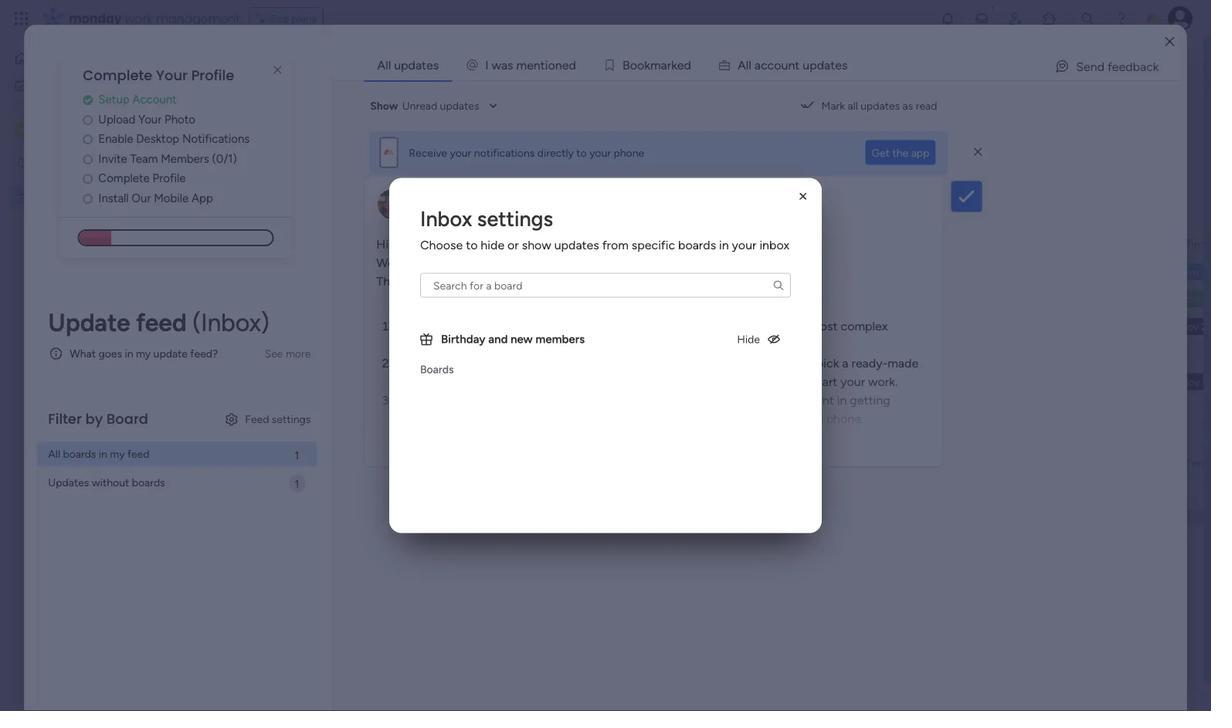 Task type: locate. For each thing, give the bounding box(es) containing it.
a right p
[[824, 58, 831, 72]]

0 vertical spatial month
[[298, 204, 345, 224]]

0 horizontal spatial work
[[51, 79, 75, 92]]

feed
[[245, 413, 269, 426]]

your down exact
[[494, 375, 518, 389]]

confident
[[780, 393, 834, 408]]

the right get
[[893, 146, 909, 159]]

the inside it all starts with a customizable board. you can pick a ready-made template, make it your own, and choose the building blocks needed to jumpstart your work.
[[618, 375, 636, 389]]

hi @john smith , we're so glad you're here. this is the very beginning of your team's journey to exceptional teamwork.
[[376, 237, 790, 289]]

your inside button
[[633, 86, 655, 99]]

feed down 'board'
[[127, 448, 150, 461]]

2 nov from the top
[[761, 293, 779, 305]]

0 horizontal spatial settings
[[272, 413, 311, 426]]

board up project.
[[327, 49, 401, 83]]

the inside the hi @john smith , we're so glad you're here. this is the very beginning of your team's journey to exceptional teamwork.
[[414, 274, 432, 289]]

0 vertical spatial track
[[561, 86, 585, 99]]

boards inside inbox settings choose to hide or show updates from specific boards in your inbox
[[678, 238, 716, 253]]

0 horizontal spatial all
[[48, 448, 60, 461]]

k
[[644, 58, 650, 72], [671, 58, 677, 72]]

your inside you don't have to be a techie to feel confident in getting started, which makes onboarding anyone in your team as simple as using their phone.
[[637, 412, 662, 426]]

your left phone
[[590, 146, 611, 159]]

Search field
[[359, 151, 405, 172]]

k up project at top right
[[671, 58, 677, 72]]

as left read
[[903, 99, 913, 112]]

e right i
[[562, 58, 569, 72]]

1 inside button
[[1138, 60, 1143, 73]]

account
[[132, 93, 177, 106]]

0 vertical spatial all
[[377, 58, 391, 72]]

1 vertical spatial all
[[48, 448, 60, 461]]

None field
[[1182, 235, 1211, 252], [1182, 455, 1211, 472], [1182, 235, 1211, 252], [1182, 455, 1211, 472]]

d up mark
[[817, 58, 824, 72]]

l right a
[[749, 58, 751, 72]]

0 horizontal spatial my first board
[[36, 192, 104, 205]]

e right r
[[677, 58, 684, 72]]

1 l from the left
[[746, 58, 749, 72]]

feed
[[136, 308, 187, 337], [127, 448, 150, 461]]

workspace image
[[15, 122, 30, 139]]

filter inside popup button
[[510, 155, 535, 168]]

as right team
[[696, 412, 708, 426]]

my for update
[[136, 347, 151, 360]]

very
[[435, 274, 459, 289]]

all up updates
[[48, 448, 60, 461]]

0 horizontal spatial track
[[561, 86, 585, 99]]

circle o image down check circle 'icon'
[[83, 114, 93, 125]]

with down plan, manage and track all types of work, even for the most complex projects and workflows with ease.
[[619, 356, 643, 371]]

inbox
[[760, 238, 790, 253]]

enable
[[98, 132, 133, 146]]

0 horizontal spatial first
[[54, 192, 73, 205]]

blocks
[[686, 375, 722, 389]]

1 vertical spatial you
[[579, 393, 599, 408]]

complete up "install"
[[98, 171, 150, 185]]

0 vertical spatial my first board
[[235, 49, 401, 83]]

1 horizontal spatial t
[[795, 58, 800, 72]]

1 k from the left
[[644, 58, 650, 72]]

s right p
[[842, 58, 848, 72]]

your up v2 overdue deadline icon
[[732, 238, 757, 253]]

my up manage
[[235, 49, 270, 83]]

see left plans
[[270, 12, 289, 25]]

1 horizontal spatial it
[[693, 265, 700, 278]]

1 horizontal spatial u
[[803, 58, 810, 72]]

1 n from the left
[[534, 58, 541, 72]]

invite for invite / 1
[[1102, 60, 1129, 73]]

your left the team's
[[534, 274, 559, 289]]

1 vertical spatial invite
[[98, 152, 127, 166]]

0 vertical spatial work
[[125, 10, 153, 27]]

2 horizontal spatial as
[[903, 99, 913, 112]]

team
[[130, 152, 158, 166]]

1 nov from the top
[[760, 266, 779, 278]]

you left can
[[770, 356, 790, 371]]

main table
[[258, 114, 309, 127]]

1 vertical spatial first
[[54, 192, 73, 205]]

invite members image
[[1008, 11, 1024, 26]]

0 vertical spatial hide
[[647, 155, 670, 168]]

1 vertical spatial filter
[[48, 409, 82, 429]]

what
[[70, 347, 96, 360]]

your down have
[[637, 412, 662, 426]]

i
[[485, 58, 489, 72]]

new right add
[[287, 566, 307, 579]]

first inside list box
[[54, 192, 73, 205]]

circle o image inside complete profile link
[[83, 173, 93, 184]]

specific
[[632, 238, 675, 253]]

to left sort
[[577, 146, 587, 159]]

1 vertical spatial boards
[[63, 448, 96, 461]]

nov down search icon
[[761, 293, 779, 305]]

circle o image
[[83, 114, 93, 125], [83, 133, 93, 145], [83, 173, 93, 184], [83, 193, 93, 204]]

nov
[[760, 266, 779, 278], [761, 293, 779, 305], [760, 321, 779, 333]]

board
[[327, 49, 401, 83], [76, 192, 104, 205]]

photo
[[165, 112, 195, 126]]

1 horizontal spatial invite
[[1102, 60, 1129, 73]]

complete inside complete profile link
[[98, 171, 150, 185]]

0 horizontal spatial invite
[[98, 152, 127, 166]]

all inside button
[[848, 99, 858, 112]]

1 horizontal spatial this
[[376, 274, 399, 289]]

0 horizontal spatial profile
[[153, 171, 186, 185]]

column information image
[[699, 238, 711, 250], [807, 238, 819, 250]]

plan,
[[513, 319, 539, 334]]

1 vertical spatial nov
[[761, 293, 779, 305]]

inbox image
[[974, 11, 990, 26]]

1 m from the left
[[516, 58, 527, 72]]

feel
[[757, 393, 777, 408]]

0 horizontal spatial k
[[644, 58, 650, 72]]

1 horizontal spatial n
[[555, 58, 562, 72]]

0 vertical spatial boards
[[678, 238, 716, 253]]

boards right without
[[132, 476, 165, 489]]

t up keep
[[541, 58, 545, 72]]

circle o image inside upload your photo link
[[83, 114, 93, 125]]

see
[[270, 12, 289, 25], [265, 347, 283, 360]]

m left i
[[516, 58, 527, 72]]

john smith image
[[1168, 6, 1193, 31]]

1 horizontal spatial my
[[136, 347, 151, 360]]

1 vertical spatial hide
[[737, 333, 760, 346]]

column information image right date
[[807, 238, 819, 250]]

n left i
[[534, 58, 541, 72]]

workspace selection element
[[15, 121, 129, 141]]

i w a s m e n t i o n e d
[[485, 58, 576, 72]]

main inside "button"
[[258, 114, 281, 127]]

1 column information image from the left
[[699, 238, 711, 250]]

1 horizontal spatial k
[[671, 58, 677, 72]]

2 vertical spatial updates
[[554, 238, 599, 253]]

0 vertical spatial updates
[[394, 58, 439, 72]]

0 horizontal spatial it
[[483, 375, 491, 389]]

month up project 1
[[298, 204, 345, 224]]

invite down enable on the left top
[[98, 152, 127, 166]]

0 vertical spatial board
[[327, 49, 401, 83]]

2 horizontal spatial n
[[788, 58, 795, 72]]

all inside it all starts with a customizable board. you can pick a ready-made template, make it your own, and choose the building blocks needed to jumpstart your work.
[[570, 356, 581, 371]]

see left more
[[265, 347, 283, 360]]

all for all boards in my feed
[[48, 448, 60, 461]]

boards up updates
[[63, 448, 96, 461]]

circle o image left "install"
[[83, 193, 93, 204]]

all for updates
[[848, 99, 858, 112]]

new project button
[[234, 149, 307, 174]]

0 vertical spatial with
[[527, 338, 551, 352]]

so
[[411, 256, 424, 270]]

you down choose
[[579, 393, 599, 408]]

2 horizontal spatial d
[[817, 58, 824, 72]]

None search field
[[420, 273, 791, 298]]

to up done at the right top of page
[[645, 274, 657, 289]]

1 horizontal spatial m
[[650, 58, 661, 72]]

1 image
[[986, 1, 1000, 18]]

roy mann
[[416, 197, 471, 212]]

month for next month
[[300, 423, 347, 443]]

all updates link
[[365, 50, 451, 80]]

0 horizontal spatial updates
[[394, 58, 439, 72]]

2 m from the left
[[650, 58, 661, 72]]

my first board list box
[[0, 182, 197, 420]]

building
[[639, 375, 683, 389]]

inbox settings choose to hide or show updates from specific boards in your inbox
[[420, 207, 790, 253]]

m left r
[[650, 58, 661, 72]]

phone
[[614, 146, 644, 159]]

Due date field
[[748, 235, 799, 252]]

and left keep
[[514, 86, 532, 99]]

my first board up the 'type'
[[235, 49, 401, 83]]

work for monday
[[125, 10, 153, 27]]

nov 18
[[760, 321, 792, 333]]

all up assign
[[377, 58, 391, 72]]

1 s from the left
[[508, 58, 513, 72]]

1 horizontal spatial filter
[[510, 155, 535, 168]]

from
[[602, 238, 629, 253]]

1 vertical spatial with
[[619, 356, 643, 371]]

your right where
[[633, 86, 655, 99]]

0 vertical spatial for
[[769, 319, 785, 334]]

My first board field
[[231, 49, 405, 83]]

work for my
[[51, 79, 75, 92]]

n right i
[[555, 58, 562, 72]]

3 t from the left
[[831, 58, 835, 72]]

circle o image for complete
[[83, 173, 93, 184]]

kanban
[[333, 114, 368, 127]]

complete for complete profile
[[98, 171, 150, 185]]

profile up setup account link
[[191, 66, 234, 85]]

hide right phone
[[647, 155, 670, 168]]

3 nov from the top
[[760, 321, 779, 333]]

stands.
[[695, 86, 730, 99]]

0 horizontal spatial m
[[516, 58, 527, 72]]

2 vertical spatial boards
[[132, 476, 165, 489]]

1 vertical spatial see
[[265, 347, 283, 360]]

your for photo
[[138, 112, 162, 126]]

0 vertical spatial profile
[[191, 66, 234, 85]]

my inside list box
[[36, 192, 51, 205]]

e left i
[[527, 58, 534, 72]]

as
[[903, 99, 913, 112], [696, 412, 708, 426], [750, 412, 762, 426]]

my first board down search in workspace field
[[36, 192, 104, 205]]

2 u from the left
[[803, 58, 810, 72]]

1 vertical spatial my first board
[[36, 192, 104, 205]]

settings inside feed settings button
[[272, 413, 311, 426]]

1 horizontal spatial work
[[125, 10, 153, 27]]

1 horizontal spatial all
[[377, 58, 391, 72]]

1 circle o image from the top
[[83, 114, 93, 125]]

0 vertical spatial settings
[[477, 207, 553, 232]]

project right new
[[266, 155, 300, 168]]

template,
[[395, 375, 447, 389]]

0 vertical spatial you
[[770, 356, 790, 371]]

all inside tab list
[[377, 58, 391, 72]]

this down new project "button"
[[266, 204, 294, 224]]

2 horizontal spatial t
[[831, 58, 835, 72]]

receive
[[409, 146, 447, 159]]

3 e from the left
[[677, 58, 684, 72]]

option
[[0, 185, 197, 188]]

2 horizontal spatial updates
[[861, 99, 900, 112]]

complete your profile
[[83, 66, 234, 85]]

project inside "button"
[[266, 155, 300, 168]]

board down search in workspace field
[[76, 192, 104, 205]]

new
[[511, 332, 533, 346], [287, 566, 307, 579]]

1 horizontal spatial settings
[[477, 207, 553, 232]]

1 horizontal spatial updates
[[554, 238, 599, 253]]

0 horizontal spatial t
[[541, 58, 545, 72]]

o left p
[[774, 58, 781, 72]]

d right r
[[684, 58, 691, 72]]

started,
[[395, 412, 437, 426]]

updates inside inbox settings choose to hide or show updates from specific boards in your inbox
[[554, 238, 599, 253]]

1 horizontal spatial hide
[[737, 333, 760, 346]]

3 d from the left
[[817, 58, 824, 72]]

d right i
[[569, 58, 576, 72]]

of inside the hi @john smith , we're so glad you're here. this is the very beginning of your team's journey to exceptional teamwork.
[[520, 274, 531, 289]]

your inside inbox settings choose to hide or show updates from specific boards in your inbox
[[732, 238, 757, 253]]

2 circle o image from the top
[[83, 133, 93, 145]]

main inside workspace selection element
[[36, 123, 63, 138]]

1 horizontal spatial profile
[[191, 66, 234, 85]]

2 k from the left
[[671, 58, 677, 72]]

0 horizontal spatial u
[[781, 58, 788, 72]]

profile
[[191, 66, 234, 85], [153, 171, 186, 185]]

v2 done deadline image
[[725, 292, 738, 306]]

1 horizontal spatial my first board
[[235, 49, 401, 83]]

or
[[508, 238, 519, 253]]

1 horizontal spatial column information image
[[807, 238, 819, 250]]

dapulse x slim image
[[268, 61, 287, 80]]

project.
[[335, 86, 372, 99]]

1 vertical spatial profile
[[153, 171, 186, 185]]

for up make
[[435, 356, 452, 371]]

r
[[667, 58, 671, 72]]

work down home
[[51, 79, 75, 92]]

Search for a board search field
[[420, 273, 791, 298]]

0 vertical spatial my
[[136, 347, 151, 360]]

0 horizontal spatial s
[[508, 58, 513, 72]]

and down intuitive and robust:
[[444, 338, 464, 352]]

(inbox)
[[192, 308, 270, 337]]

install our mobile app link
[[83, 189, 292, 207]]

your right the receive
[[450, 146, 471, 159]]

1 horizontal spatial all
[[644, 319, 655, 334]]

track inside button
[[561, 86, 585, 99]]

u right a
[[803, 58, 810, 72]]

for right even
[[769, 319, 785, 334]]

1 horizontal spatial track
[[613, 319, 641, 334]]

onboarding
[[515, 412, 578, 426]]

0 horizontal spatial with
[[527, 338, 551, 352]]

o right b at the right of page
[[637, 58, 644, 72]]

work inside my work button
[[51, 79, 75, 92]]

types
[[658, 319, 689, 334]]

1
[[1138, 60, 1143, 73], [330, 265, 334, 278], [295, 449, 299, 462], [295, 477, 299, 490]]

1 vertical spatial track
[[613, 319, 641, 334]]

updates up the team's
[[554, 238, 599, 253]]

1 vertical spatial for
[[435, 356, 452, 371]]

1 vertical spatial settings
[[272, 413, 311, 426]]

choose
[[574, 375, 615, 389]]

tab list containing all updates
[[364, 49, 1181, 80]]

hi
[[376, 237, 389, 252]]

track right keep
[[561, 86, 585, 99]]

1 o from the left
[[548, 58, 555, 72]]

settings inside inbox settings choose to hide or show updates from specific boards in your inbox
[[477, 207, 553, 232]]

in inside inbox settings choose to hide or show updates from specific boards in your inbox
[[719, 238, 729, 253]]

updates left read
[[861, 99, 900, 112]]

app
[[911, 146, 930, 159]]

16
[[782, 266, 791, 278]]

next
[[266, 423, 297, 443]]

where
[[601, 86, 631, 99]]

ready-
[[852, 356, 888, 371]]

robust:
[[469, 319, 510, 334]]

1 vertical spatial this
[[376, 274, 399, 289]]

complete profile link
[[83, 170, 292, 187]]

0 horizontal spatial n
[[534, 58, 541, 72]]

0 horizontal spatial this
[[266, 204, 294, 224]]

invite inside button
[[1102, 60, 1129, 73]]

s right w
[[508, 58, 513, 72]]

it inside it all starts with a customizable board. you can pick a ready-made template, make it your own, and choose the building blocks needed to jumpstart your work.
[[483, 375, 491, 389]]

0 horizontal spatial filter
[[48, 409, 82, 429]]

main for main workspace
[[36, 123, 63, 138]]

1 horizontal spatial new
[[511, 332, 533, 346]]

board activity image
[[1041, 57, 1060, 76]]

3 circle o image from the top
[[83, 173, 93, 184]]

d for i w a s m e n t i o n e d
[[569, 58, 576, 72]]

1 horizontal spatial d
[[684, 58, 691, 72]]

all right 'it'
[[570, 356, 581, 371]]

invite / 1
[[1102, 60, 1143, 73]]

m for e
[[516, 58, 527, 72]]

1 horizontal spatial first
[[276, 49, 321, 83]]

help image
[[1114, 11, 1129, 26]]

nov left the 18
[[760, 321, 779, 333]]

1 vertical spatial all
[[644, 319, 655, 334]]

it right make
[[483, 375, 491, 389]]

This month field
[[262, 204, 349, 224]]

new up the needs:
[[511, 332, 533, 346]]

e right p
[[835, 58, 842, 72]]

my down search in workspace field
[[36, 192, 51, 205]]

circle o image inside install our mobile app link
[[83, 193, 93, 204]]

the up don't
[[618, 375, 636, 389]]

you don't have to be a techie to feel confident in getting started, which makes onboarding anyone in your team as simple as using their phone.
[[395, 393, 890, 426]]

18
[[781, 321, 792, 333]]

and inside it all starts with a customizable board. you can pick a ready-made template, make it your own, and choose the building blocks needed to jumpstart your work.
[[551, 375, 571, 389]]

project
[[658, 86, 693, 99]]

profile down the invite team members (0/1)
[[153, 171, 186, 185]]

3 o from the left
[[637, 58, 644, 72]]

new inside button
[[287, 566, 307, 579]]

mark all updates as read button
[[794, 93, 944, 118]]

1 vertical spatial updates
[[861, 99, 900, 112]]

settings for inbox
[[477, 207, 553, 232]]

all right mark
[[848, 99, 858, 112]]

you inside it all starts with a customizable board. you can pick a ready-made template, make it your own, and choose the building blocks needed to jumpstart your work.
[[770, 356, 790, 371]]

feed settings button
[[217, 407, 317, 432]]

your for profile
[[156, 66, 188, 85]]

the right is
[[414, 274, 432, 289]]

my
[[235, 49, 270, 83], [34, 79, 49, 92], [36, 192, 51, 205]]

l
[[746, 58, 749, 72], [749, 58, 751, 72]]

in up updates without boards
[[99, 448, 107, 461]]

you inside you don't have to be a techie to feel confident in getting started, which makes onboarding anyone in your team as simple as using their phone.
[[579, 393, 599, 408]]

board
[[107, 409, 148, 429]]

2
[[330, 293, 336, 306]]

0 horizontal spatial my
[[110, 448, 125, 461]]

0 vertical spatial all
[[848, 99, 858, 112]]

0 vertical spatial new
[[511, 332, 533, 346]]

4 circle o image from the top
[[83, 193, 93, 204]]

1 horizontal spatial with
[[619, 356, 643, 371]]

2 vertical spatial all
[[570, 356, 581, 371]]

4 o from the left
[[774, 58, 781, 72]]

column information image for status
[[699, 238, 711, 250]]

l left p
[[746, 58, 749, 72]]

0 vertical spatial this
[[266, 204, 294, 224]]

made
[[888, 356, 919, 371]]

search everything image
[[1080, 11, 1095, 26]]

Priority field
[[861, 455, 903, 472]]

2 horizontal spatial all
[[848, 99, 858, 112]]

o up keep
[[548, 58, 555, 72]]

filter left arrow down image
[[510, 155, 535, 168]]

main right workspace image
[[36, 123, 63, 138]]

of left where
[[588, 86, 598, 99]]

2 column information image from the left
[[807, 238, 819, 250]]

1 horizontal spatial you
[[770, 356, 790, 371]]

all inside plan, manage and track all types of work, even for the most complex projects and workflows with ease.
[[644, 319, 655, 334]]

u
[[781, 58, 788, 72], [803, 58, 810, 72]]

on
[[678, 265, 691, 278]]

to down needed
[[742, 393, 754, 408]]

d for a l l a c c o u n t u p d a t e s
[[817, 58, 824, 72]]

techie
[[704, 393, 739, 408]]

sort
[[588, 155, 608, 168]]

0 vertical spatial see
[[270, 12, 289, 25]]

1 d from the left
[[569, 58, 576, 72]]

tab list
[[364, 49, 1181, 80]]

0 horizontal spatial new
[[287, 566, 307, 579]]

directly
[[537, 146, 574, 159]]

your down account
[[138, 112, 162, 126]]

owner
[[562, 237, 594, 250]]

1 c from the left
[[761, 58, 768, 72]]

(0/1)
[[212, 152, 237, 166]]

track down journey on the top of page
[[613, 319, 641, 334]]

0 horizontal spatial main
[[36, 123, 63, 138]]

to inside the hi @john smith , we're so glad you're here. this is the very beginning of your team's journey to exceptional teamwork.
[[645, 274, 657, 289]]

0 horizontal spatial boards
[[63, 448, 96, 461]]

v2 overdue deadline image
[[725, 265, 738, 279]]

month for this month
[[298, 204, 345, 224]]

a right be
[[695, 393, 701, 408]]

first
[[276, 49, 321, 83], [54, 192, 73, 205]]

next month
[[266, 423, 347, 443]]

working on it
[[636, 265, 700, 278]]

work.
[[868, 375, 898, 389]]

complete up the setup
[[83, 66, 152, 85]]

home button
[[9, 46, 166, 71]]

1 vertical spatial new
[[287, 566, 307, 579]]

circle o image inside enable desktop notifications link
[[83, 133, 93, 145]]

show board description image
[[411, 59, 430, 74]]



Task type: describe. For each thing, give the bounding box(es) containing it.
your inside the hi @john smith , we're so glad you're here. this is the very beginning of your team's journey to exceptional teamwork.
[[534, 274, 559, 289]]

a right "pick" at the bottom right
[[842, 356, 849, 371]]

project up we're
[[385, 237, 420, 250]]

to inside inbox settings choose to hide or show updates from specific boards in your inbox
[[466, 238, 478, 253]]

date
[[774, 237, 796, 250]]

1 horizontal spatial as
[[750, 412, 762, 426]]

inbox
[[420, 207, 472, 232]]

feed?
[[190, 347, 218, 360]]

manage
[[236, 86, 275, 99]]

circle o image for enable
[[83, 133, 93, 145]]

app
[[192, 191, 213, 205]]

complete for complete your profile
[[83, 66, 152, 85]]

add new group
[[264, 566, 338, 579]]

circle o image for upload
[[83, 114, 93, 125]]

settings for feed
[[272, 413, 311, 426]]

install our mobile app
[[98, 191, 213, 205]]

by
[[85, 409, 103, 429]]

/
[[1131, 60, 1135, 73]]

hide inside popup button
[[647, 155, 670, 168]]

beginning
[[462, 274, 517, 289]]

updates inside tab list
[[394, 58, 439, 72]]

3 n from the left
[[788, 58, 795, 72]]

0 vertical spatial first
[[276, 49, 321, 83]]

a right i
[[501, 58, 508, 72]]

get the app button
[[866, 140, 936, 165]]

my for feed
[[110, 448, 125, 461]]

mann
[[440, 197, 471, 212]]

most
[[810, 319, 838, 334]]

filter for filter by board
[[48, 409, 82, 429]]

2 o from the left
[[630, 58, 637, 72]]

the inside plan, manage and track all types of work, even for the most complex projects and workflows with ease.
[[788, 319, 807, 334]]

anyone
[[581, 412, 621, 426]]

goes
[[98, 347, 122, 360]]

complex
[[841, 319, 888, 334]]

a up building
[[646, 356, 652, 371]]

project 3
[[292, 321, 335, 334]]

column information image for due date
[[807, 238, 819, 250]]

my inside button
[[34, 79, 49, 92]]

dapulse x slim image
[[974, 145, 982, 159]]

all for all updates
[[377, 58, 391, 72]]

manage any type of project. assign owners, set timelines and keep track of where your project stands. button
[[234, 83, 753, 102]]

and right the manage on the left of the page
[[589, 319, 610, 334]]

monday
[[69, 10, 122, 27]]

have
[[634, 393, 660, 408]]

work,
[[707, 319, 737, 334]]

column information image
[[807, 457, 819, 469]]

Owner field
[[558, 235, 598, 252]]

getting
[[850, 393, 890, 408]]

0 horizontal spatial for
[[435, 356, 452, 371]]

with inside it all starts with a customizable board. you can pick a ready-made template, make it your own, and choose the building blocks needed to jumpstart your work.
[[619, 356, 643, 371]]

0 vertical spatial it
[[693, 265, 700, 278]]

smith
[[434, 237, 467, 252]]

invite team members (0/1) link
[[83, 150, 292, 167]]

my work button
[[9, 73, 166, 98]]

hide inside button
[[737, 333, 760, 346]]

2 e from the left
[[562, 58, 569, 72]]

close image
[[1165, 36, 1175, 47]]

hide
[[481, 238, 505, 253]]

arrow down image
[[540, 152, 558, 171]]

team
[[665, 412, 693, 426]]

as inside button
[[903, 99, 913, 112]]

1 vertical spatial feed
[[127, 448, 150, 461]]

workflows
[[467, 338, 524, 352]]

this inside this month field
[[266, 204, 294, 224]]

1 horizontal spatial boards
[[132, 476, 165, 489]]

new
[[240, 155, 263, 168]]

add new group button
[[236, 560, 345, 585]]

2 n from the left
[[555, 58, 562, 72]]

select product image
[[14, 11, 29, 26]]

2 c from the left
[[768, 58, 774, 72]]

and up exact
[[488, 332, 508, 346]]

jumpstart
[[784, 375, 838, 389]]

table
[[284, 114, 309, 127]]

in down don't
[[624, 412, 634, 426]]

nov for project 3
[[760, 321, 779, 333]]

nov 16
[[760, 266, 791, 278]]

for inside plan, manage and track all types of work, even for the most complex projects and workflows with ease.
[[769, 319, 785, 334]]

Status field
[[649, 235, 688, 252]]

all updates
[[377, 58, 439, 72]]

2 s from the left
[[842, 58, 848, 72]]

track inside plan, manage and track all types of work, even for the most complex projects and workflows with ease.
[[613, 319, 641, 334]]

in up the phone.
[[837, 393, 847, 408]]

upload your photo link
[[83, 111, 292, 128]]

with inside plan, manage and track all types of work, even for the most complex projects and workflows with ease.
[[527, 338, 551, 352]]

m for a
[[650, 58, 661, 72]]

filter by board
[[48, 409, 148, 429]]

your up make
[[455, 356, 481, 371]]

invite for invite team members (0/1)
[[98, 152, 127, 166]]

project 1
[[292, 265, 334, 278]]

starts
[[584, 356, 616, 371]]

0 horizontal spatial as
[[696, 412, 708, 426]]

add to favorites image
[[438, 58, 453, 74]]

project up project 2
[[292, 265, 327, 278]]

4 e from the left
[[835, 58, 842, 72]]

all for starts
[[570, 356, 581, 371]]

see more button
[[258, 341, 317, 366]]

don't
[[602, 393, 631, 408]]

send feedback button
[[1048, 54, 1165, 79]]

to left be
[[663, 393, 675, 408]]

to inside it all starts with a customizable board. you can pick a ready-made template, make it your own, and choose the building blocks needed to jumpstart your work.
[[769, 375, 781, 389]]

you're
[[453, 256, 487, 270]]

and inside button
[[514, 86, 532, 99]]

status
[[653, 237, 684, 250]]

main for main table
[[258, 114, 281, 127]]

circle o image for install
[[83, 193, 93, 204]]

adjust for your exact needs:
[[395, 356, 555, 371]]

2 t from the left
[[795, 58, 800, 72]]

install
[[98, 191, 129, 205]]

i
[[545, 58, 548, 72]]

read
[[916, 99, 937, 112]]

group
[[310, 566, 338, 579]]

this inside the hi @john smith , we're so glad you're here. this is the very beginning of your team's journey to exceptional teamwork.
[[376, 274, 399, 289]]

adjust
[[395, 356, 432, 371]]

our
[[132, 191, 151, 205]]

and left robust:
[[446, 319, 467, 334]]

pick
[[816, 356, 839, 371]]

feed settings
[[245, 413, 311, 426]]

assign
[[375, 86, 407, 99]]

all boards in my feed
[[48, 448, 150, 461]]

journey
[[601, 274, 642, 289]]

in right goes
[[125, 347, 133, 360]]

hide button
[[622, 149, 679, 174]]

here.
[[490, 256, 517, 270]]

the inside the get the app button
[[893, 146, 909, 159]]

keep
[[535, 86, 558, 99]]

1 u from the left
[[781, 58, 788, 72]]

check circle image
[[83, 94, 93, 106]]

updates inside button
[[861, 99, 900, 112]]

nov for project 2
[[761, 293, 779, 305]]

2 l from the left
[[749, 58, 751, 72]]

a l l a c c o u n t u p d a t e s
[[738, 58, 848, 72]]

see for see more
[[265, 347, 283, 360]]

Next month field
[[262, 423, 351, 443]]

enable desktop notifications link
[[83, 130, 292, 148]]

needed
[[725, 375, 766, 389]]

1 t from the left
[[541, 58, 545, 72]]

can
[[793, 356, 813, 371]]

search image
[[773, 279, 785, 292]]

of inside plan, manage and track all types of work, even for the most complex projects and workflows with ease.
[[692, 319, 704, 334]]

m
[[18, 124, 27, 137]]

of right the 'type'
[[322, 86, 332, 99]]

Search in workspace field
[[32, 155, 129, 172]]

notifications image
[[940, 11, 956, 26]]

person
[[438, 155, 472, 168]]

project left 3
[[292, 321, 327, 334]]

w
[[492, 58, 501, 72]]

board inside list box
[[76, 192, 104, 205]]

1 e from the left
[[527, 58, 534, 72]]

due
[[752, 237, 771, 250]]

this month
[[266, 204, 345, 224]]

phone.
[[826, 412, 864, 426]]

person button
[[414, 149, 481, 174]]

my first board inside list box
[[36, 192, 104, 205]]

members
[[536, 332, 585, 346]]

update
[[48, 308, 130, 337]]

,
[[467, 237, 470, 252]]

see for see plans
[[270, 12, 289, 25]]

main table button
[[234, 108, 321, 133]]

project down started, at the left
[[385, 456, 420, 469]]

we're
[[376, 256, 408, 270]]

a inside you don't have to be a techie to feel confident in getting started, which makes onboarding anyone in your team as simple as using their phone.
[[695, 393, 701, 408]]

0 vertical spatial feed
[[136, 308, 187, 337]]

team's
[[562, 274, 597, 289]]

more
[[286, 347, 311, 360]]

a up project at top right
[[661, 58, 667, 72]]

setup
[[98, 93, 130, 106]]

a right a
[[755, 58, 761, 72]]

filter for filter
[[510, 155, 535, 168]]

2 d from the left
[[684, 58, 691, 72]]

set
[[450, 86, 465, 99]]

project left 2
[[292, 293, 327, 306]]

desktop
[[136, 132, 179, 146]]

project 2
[[292, 293, 336, 306]]

apps image
[[1042, 11, 1058, 26]]

exceptional
[[660, 274, 726, 289]]

simple
[[711, 412, 747, 426]]

circle o image
[[83, 153, 93, 165]]

send
[[1076, 59, 1105, 74]]

priority
[[865, 457, 899, 470]]

timelines
[[468, 86, 512, 99]]

workspace
[[66, 123, 127, 138]]

your down ready-
[[841, 375, 865, 389]]



Task type: vqa. For each thing, say whether or not it's contained in the screenshot.
Action items at right top
no



